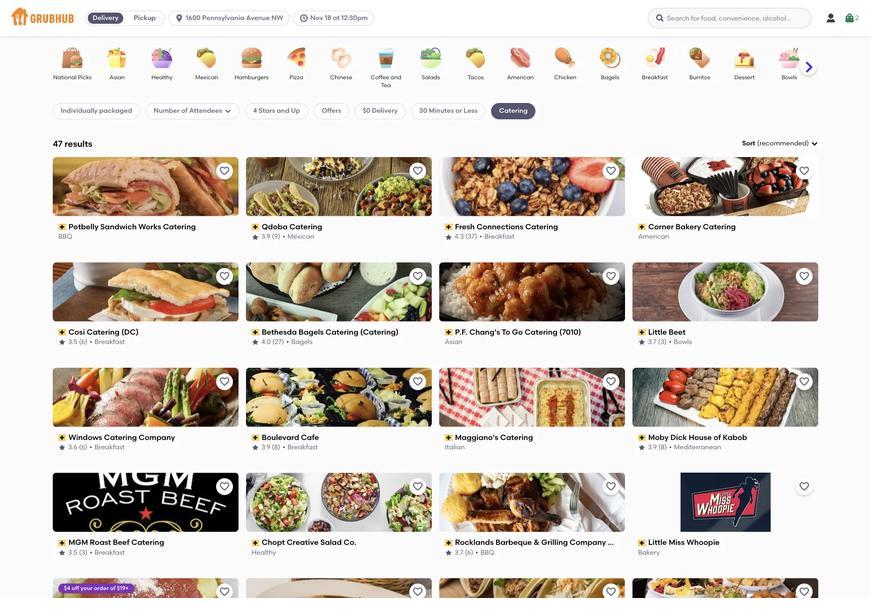 Task type: locate. For each thing, give the bounding box(es) containing it.
3.9 down the moby
[[648, 444, 657, 452]]

minutes
[[429, 107, 454, 115]]

tea
[[381, 82, 391, 89]]

star icon image for cosi
[[58, 339, 66, 347]]

bagels for bethesda bagels catering (catering)
[[299, 328, 324, 337]]

• breakfast down windows catering company
[[90, 444, 125, 452]]

of right house
[[714, 434, 721, 442]]

mgm roast beef catering
[[68, 539, 164, 548]]

0 horizontal spatial healthy
[[151, 74, 173, 81]]

bakery right corner
[[676, 223, 701, 231]]

subscription pass image left rocklands
[[445, 541, 453, 547]]

nov 18 at 12:30pm
[[310, 14, 368, 22]]

3.9 (8) for moby dick house of kabob
[[648, 444, 667, 452]]

svg image left nov
[[299, 14, 309, 23]]

subscription pass image inside bethesda bagels catering (catering) link
[[252, 330, 260, 336]]

1 vertical spatial asian
[[445, 339, 463, 347]]

save this restaurant button for rocklands barbeque & grilling company catering
[[603, 479, 620, 496]]

chicken image
[[549, 48, 582, 68]]

little left miss
[[648, 539, 667, 548]]

subscription pass image inside corner bakery catering link
[[638, 224, 646, 231]]

healthy image
[[146, 48, 178, 68]]

cosi catering (dc) logo image
[[53, 263, 239, 322]]

(8) down boulevard
[[272, 444, 280, 452]]

1 vertical spatial american
[[638, 233, 669, 241]]

subscription pass image inside potbelly sandwich works catering link
[[58, 224, 67, 231]]

svg image up italian image
[[844, 13, 855, 24]]

star icon image for windows
[[58, 445, 66, 452]]

(37)
[[465, 233, 477, 241]]

bagels down bagels image
[[601, 74, 619, 81]]

healthy down the chopt
[[252, 550, 276, 557]]

47 results
[[53, 138, 92, 149]]

asian down p.f.
[[445, 339, 463, 347]]

chopt
[[262, 539, 285, 548]]

0 horizontal spatial (3)
[[79, 550, 87, 557]]

subscription pass image
[[252, 224, 260, 231], [638, 224, 646, 231], [638, 330, 646, 336], [252, 435, 260, 442], [445, 435, 453, 442]]

american
[[507, 74, 534, 81], [638, 233, 669, 241]]

subscription pass image for maggiano's catering
[[445, 435, 453, 442]]

• for little
[[669, 339, 672, 347]]

1 vertical spatial 3.7
[[455, 550, 463, 557]]

asian down asian image
[[110, 74, 125, 81]]

save this restaurant image
[[219, 166, 230, 177], [412, 166, 423, 177], [799, 166, 810, 177], [219, 271, 230, 282], [219, 377, 230, 388], [412, 377, 423, 388], [606, 377, 617, 388], [219, 482, 230, 493], [606, 482, 617, 493], [799, 482, 810, 493], [606, 587, 617, 599], [799, 587, 810, 599]]

• right 3.5 (3)
[[90, 550, 92, 557]]

pennsylvania
[[202, 14, 245, 22]]

0 horizontal spatial and
[[277, 107, 289, 115]]

company down windows catering company logo
[[139, 434, 175, 442]]

• right (37)
[[480, 233, 482, 241]]

subscription pass image left qdoba
[[252, 224, 260, 231]]

3.7
[[648, 339, 657, 347], [455, 550, 463, 557]]

subscription pass image inside windows catering company link
[[58, 435, 67, 442]]

0 vertical spatial bagels
[[601, 74, 619, 81]]

of left $19+
[[110, 586, 116, 593]]

0 vertical spatial little
[[648, 328, 667, 337]]

1 vertical spatial (6)
[[79, 444, 87, 452]]

main navigation navigation
[[0, 0, 871, 36]]

(8) down the moby
[[659, 444, 667, 452]]

breakfast down windows catering company
[[95, 444, 125, 452]]

0 vertical spatial delivery
[[93, 14, 118, 22]]

1 horizontal spatial bbq
[[481, 550, 495, 557]]

• breakfast down cosi catering (dc)
[[90, 339, 125, 347]]

0 vertical spatial (3)
[[658, 339, 667, 347]]

rocklands
[[455, 539, 494, 548]]

barbeque
[[496, 539, 532, 548]]

tiki taco logo image
[[439, 579, 625, 599]]

subscription pass image for qdoba catering
[[252, 224, 260, 231]]

save this restaurant button for qdoba catering
[[409, 163, 426, 180]]

1 little from the top
[[648, 328, 667, 337]]

• down boulevard
[[283, 444, 285, 452]]

tacos image
[[459, 48, 492, 68]]

subscription pass image left 'potbelly'
[[58, 224, 67, 231]]

subscription pass image left corner
[[638, 224, 646, 231]]

0 vertical spatial and
[[391, 74, 401, 81]]

pizza image
[[280, 48, 313, 68]]

1 vertical spatial bowls
[[674, 339, 692, 347]]

qdoba catering logo image
[[246, 157, 432, 217]]

0 horizontal spatial (8)
[[272, 444, 280, 452]]

• for moby
[[669, 444, 672, 452]]

0 vertical spatial bbq
[[58, 233, 72, 241]]

0 horizontal spatial 3.9 (8)
[[261, 444, 280, 452]]

bakery down little miss whoopie
[[638, 550, 660, 557]]

0 horizontal spatial bakery
[[638, 550, 660, 557]]

svg image inside field
[[811, 140, 818, 148]]

• for windows
[[90, 444, 92, 452]]

little miss whoopie logo image
[[680, 474, 771, 533]]

0 vertical spatial (6)
[[79, 339, 87, 347]]

2 3.9 (8) from the left
[[648, 444, 667, 452]]

subscription pass image for p.f. chang's to go catering (7010)
[[445, 330, 453, 336]]

sandwich
[[100, 223, 137, 231]]

1 horizontal spatial svg image
[[825, 13, 837, 24]]

subscription pass image for rocklands barbeque & grilling company catering
[[445, 541, 453, 547]]

1 vertical spatial little
[[648, 539, 667, 548]]

1 horizontal spatial of
[[181, 107, 188, 115]]

salads image
[[415, 48, 447, 68]]

subscription pass image for chopt creative salad co.
[[252, 541, 260, 547]]

1 vertical spatial mexican
[[288, 233, 314, 241]]

• down little beet
[[669, 339, 672, 347]]

svg image right attendees
[[224, 108, 232, 115]]

mexican down qdoba catering
[[288, 233, 314, 241]]

subscription pass image inside 'chopt creative salad co.' link
[[252, 541, 260, 547]]

1 vertical spatial svg image
[[224, 108, 232, 115]]

asian
[[110, 74, 125, 81], [445, 339, 463, 347]]

delivery right $0
[[372, 107, 398, 115]]

subscription pass image up italian
[[445, 435, 453, 442]]

rocklands barbeque & grilling company catering link
[[445, 539, 641, 549]]

cosi catering (dc) link
[[58, 328, 233, 338]]

• for qdoba
[[283, 233, 285, 241]]

whoopie
[[687, 539, 720, 548]]

1 3.9 (8) from the left
[[261, 444, 280, 452]]

svg image inside the 1600 pennsylvania avenue nw button
[[175, 14, 184, 23]]

pizzarro logo image
[[53, 579, 239, 599]]

subscription pass image inside rocklands barbeque & grilling company catering link
[[445, 541, 453, 547]]

1600 pennsylvania avenue nw
[[186, 14, 283, 22]]

breakfast for catering
[[484, 233, 515, 241]]

subscription pass image left the moby
[[638, 435, 646, 442]]

3.7 for rocklands barbeque & grilling company catering
[[455, 550, 463, 557]]

delivery inside button
[[93, 14, 118, 22]]

company right the grilling in the right bottom of the page
[[570, 539, 606, 548]]

1 3.5 from the top
[[68, 339, 77, 347]]

3.5 down the cosi
[[68, 339, 77, 347]]

subscription pass image left mgm
[[58, 541, 67, 547]]

svg image inside 2 button
[[844, 13, 855, 24]]

subscription pass image left the chopt
[[252, 541, 260, 547]]

save this restaurant button for boulevard cafe
[[409, 374, 426, 391]]

save this restaurant image for p.f. chang's to go catering (7010)
[[606, 271, 617, 282]]

dick
[[670, 434, 687, 442]]

(3)
[[658, 339, 667, 347], [79, 550, 87, 557]]

cosi catering (dc)
[[68, 328, 139, 337]]

• breakfast
[[480, 233, 515, 241], [90, 339, 125, 347], [90, 444, 125, 452], [283, 444, 318, 452], [90, 550, 125, 557]]

• down windows
[[90, 444, 92, 452]]

catering carmine's dc logo image
[[246, 579, 432, 599]]

(6) down windows
[[79, 444, 87, 452]]

subscription pass image inside the qdoba catering link
[[252, 224, 260, 231]]

subscription pass image inside boulevard cafe 'link'
[[252, 435, 260, 442]]

fresh connections catering
[[455, 223, 558, 231]]

save this restaurant image for moby dick house of kabob
[[799, 377, 810, 388]]

3.5 down mgm
[[68, 550, 77, 557]]

1 vertical spatial healthy
[[252, 550, 276, 557]]

subscription pass image for potbelly sandwich works catering
[[58, 224, 67, 231]]

and left up
[[277, 107, 289, 115]]

star icon image for bethesda
[[252, 339, 259, 347]]

svg image inside main navigation navigation
[[825, 13, 837, 24]]

$4 off your order of $19+
[[64, 586, 129, 593]]

1 vertical spatial bakery
[[638, 550, 660, 557]]

subscription pass image left bethesda
[[252, 330, 260, 336]]

coffee
[[371, 74, 389, 81]]

of
[[181, 107, 188, 115], [714, 434, 721, 442], [110, 586, 116, 593]]

1 (8) from the left
[[272, 444, 280, 452]]

• for boulevard
[[283, 444, 285, 452]]

3.9 for moby dick house of kabob
[[648, 444, 657, 452]]

subscription pass image left windows
[[58, 435, 67, 442]]

3.9 left (9)
[[261, 233, 270, 241]]

• right (9)
[[283, 233, 285, 241]]

individually
[[61, 107, 98, 115]]

salad
[[320, 539, 342, 548]]

of right number
[[181, 107, 188, 115]]

1 horizontal spatial and
[[391, 74, 401, 81]]

bbq down 'potbelly'
[[58, 233, 72, 241]]

1 horizontal spatial bakery
[[676, 223, 701, 231]]

potbelly sandwich works catering
[[68, 223, 196, 231]]

• breakfast down connections
[[480, 233, 515, 241]]

save this restaurant button for p.f. chang's to go catering (7010)
[[603, 268, 620, 285]]

subscription pass image inside maggiano's catering link
[[445, 435, 453, 442]]

little up 3.7 (3)
[[648, 328, 667, 337]]

subscription pass image for little miss whoopie
[[638, 541, 646, 547]]

save this restaurant image for little miss whoopie
[[799, 482, 810, 493]]

subscription pass image inside fresh connections catering link
[[445, 224, 453, 231]]

svg image right )
[[811, 140, 818, 148]]

0 horizontal spatial delivery
[[93, 14, 118, 22]]

windows catering company link
[[58, 433, 233, 444]]

company
[[139, 434, 175, 442], [570, 539, 606, 548]]

maggiano's catering logo image
[[439, 368, 625, 427]]

4.0
[[261, 339, 271, 347]]

save this restaurant image for maggiano's catering
[[606, 377, 617, 388]]

1 horizontal spatial delivery
[[372, 107, 398, 115]]

1 vertical spatial 3.5
[[68, 550, 77, 557]]

american down corner
[[638, 233, 669, 241]]

1 horizontal spatial healthy
[[252, 550, 276, 557]]

breakfast down cosi catering (dc)
[[95, 339, 125, 347]]

star icon image for little
[[638, 339, 646, 347]]

none field containing sort
[[742, 139, 818, 149]]

subscription pass image left little beet
[[638, 330, 646, 336]]

bagels up • bagels
[[299, 328, 324, 337]]

bagels image
[[594, 48, 627, 68]]

1 vertical spatial company
[[570, 539, 606, 548]]

• breakfast for cosi
[[90, 339, 125, 347]]

svg image
[[844, 13, 855, 24], [175, 14, 184, 23], [299, 14, 309, 23], [655, 14, 665, 23], [811, 140, 818, 148]]

0 horizontal spatial asian
[[110, 74, 125, 81]]

0 horizontal spatial 3.7
[[455, 550, 463, 557]]

3.7 down rocklands
[[455, 550, 463, 557]]

0 vertical spatial 3.5
[[68, 339, 77, 347]]

0 vertical spatial bakery
[[676, 223, 701, 231]]

svg image left 1600
[[175, 14, 184, 23]]

subscription pass image for boulevard cafe
[[252, 435, 260, 442]]

2 little from the top
[[648, 539, 667, 548]]

subscription pass image left fresh
[[445, 224, 453, 231]]

your
[[81, 586, 93, 593]]

• breakfast for fresh
[[480, 233, 515, 241]]

qdoba catering link
[[252, 222, 426, 233]]

2 horizontal spatial of
[[714, 434, 721, 442]]

svg image left 2 button
[[825, 13, 837, 24]]

3.9 down boulevard
[[261, 444, 270, 452]]

subscription pass image left miss
[[638, 541, 646, 547]]

1 horizontal spatial (3)
[[658, 339, 667, 347]]

3.9 (8) down boulevard
[[261, 444, 280, 452]]

corner bakery catering logo image
[[633, 157, 818, 217]]

1 horizontal spatial 3.9 (8)
[[648, 444, 667, 452]]

recommended
[[760, 140, 807, 148]]

subscription pass image left p.f.
[[445, 330, 453, 336]]

beet
[[669, 328, 686, 337]]

windows
[[68, 434, 102, 442]]

save this restaurant button for maggiano's catering
[[603, 374, 620, 391]]

(6) for cosi
[[79, 339, 87, 347]]

number
[[154, 107, 180, 115]]

subscription pass image left the cosi
[[58, 330, 67, 336]]

None field
[[742, 139, 818, 149]]

potbelly sandwich works catering logo image
[[53, 157, 239, 217]]

bagels
[[601, 74, 619, 81], [299, 328, 324, 337], [291, 339, 313, 347]]

1 vertical spatial and
[[277, 107, 289, 115]]

boulevard cafe  logo image
[[246, 368, 432, 427]]

rocklands barbeque & grilling company catering logo image
[[439, 474, 625, 533]]

0 horizontal spatial of
[[110, 586, 116, 593]]

house
[[689, 434, 712, 442]]

little beet link
[[638, 328, 813, 338]]

(3) down little beet
[[658, 339, 667, 347]]

• breakfast down cafe
[[283, 444, 318, 452]]

0 horizontal spatial mexican
[[195, 74, 218, 81]]

and up tea
[[391, 74, 401, 81]]

bagels for • bagels
[[291, 339, 313, 347]]

star icon image
[[252, 234, 259, 241], [445, 234, 452, 241], [58, 339, 66, 347], [252, 339, 259, 347], [638, 339, 646, 347], [58, 445, 66, 452], [252, 445, 259, 452], [638, 445, 646, 452], [58, 550, 66, 558], [445, 550, 452, 558]]

1 horizontal spatial (8)
[[659, 444, 667, 452]]

save this restaurant button for bethesda bagels catering (catering)
[[409, 268, 426, 285]]

breakfast down cafe
[[288, 444, 318, 452]]

2 (8) from the left
[[659, 444, 667, 452]]

hamburgers
[[235, 74, 269, 81]]

0 horizontal spatial american
[[507, 74, 534, 81]]

healthy down healthy image
[[151, 74, 173, 81]]

3.5 for cosi catering (dc)
[[68, 339, 77, 347]]

2 vertical spatial of
[[110, 586, 116, 593]]

save this restaurant button for fresh connections catering
[[603, 163, 620, 180]]

1 vertical spatial (3)
[[79, 550, 87, 557]]

bagels right (27)
[[291, 339, 313, 347]]

mexican down the mexican image
[[195, 74, 218, 81]]

(8) for moby
[[659, 444, 667, 452]]

3.9 (9)
[[261, 233, 280, 241]]

svg image
[[825, 13, 837, 24], [224, 108, 232, 115]]

(6) down the cosi
[[79, 339, 87, 347]]

3.5
[[68, 339, 77, 347], [68, 550, 77, 557]]

subscription pass image left boulevard
[[252, 435, 260, 442]]

3.9
[[261, 233, 270, 241], [261, 444, 270, 452], [648, 444, 657, 452]]

4.3 (37)
[[455, 233, 477, 241]]

works
[[138, 223, 161, 231]]

picks
[[78, 74, 92, 81]]

save this restaurant button for potbelly sandwich works catering
[[216, 163, 233, 180]]

2 vertical spatial (6)
[[465, 550, 473, 557]]

subscription pass image inside little beet link
[[638, 330, 646, 336]]

subscription pass image inside little miss whoopie link
[[638, 541, 646, 547]]

1 horizontal spatial american
[[638, 233, 669, 241]]

coffee and tea image
[[370, 48, 402, 68]]

subscription pass image for corner bakery catering
[[638, 224, 646, 231]]

delivery left pickup
[[93, 14, 118, 22]]

moby dick house of kabob logo image
[[633, 368, 818, 427]]

$19+
[[117, 586, 129, 593]]

1 horizontal spatial bowls
[[782, 74, 797, 81]]

american down american image
[[507, 74, 534, 81]]

bowls down bowls image
[[782, 74, 797, 81]]

dessert image
[[728, 48, 761, 68]]

attendees
[[189, 107, 222, 115]]

up
[[291, 107, 300, 115]]

subscription pass image inside mgm roast beef catering link
[[58, 541, 67, 547]]

1 horizontal spatial mexican
[[288, 233, 314, 241]]

• right 3.5 (6)
[[90, 339, 92, 347]]

1 vertical spatial of
[[714, 434, 721, 442]]

0 vertical spatial 3.7
[[648, 339, 657, 347]]

3.6 (6)
[[68, 444, 87, 452]]

subscription pass image inside 'moby dick house of kabob' link
[[638, 435, 646, 442]]

bbq
[[58, 233, 72, 241], [481, 550, 495, 557]]

little
[[648, 328, 667, 337], [648, 539, 667, 548]]

save this restaurant image for windows catering company
[[219, 377, 230, 388]]

1 horizontal spatial asian
[[445, 339, 463, 347]]

delivery
[[93, 14, 118, 22], [372, 107, 398, 115]]

cnf catering/ well dressed burrito logo image
[[633, 579, 818, 599]]

• right (27)
[[286, 339, 289, 347]]

0 horizontal spatial bowls
[[674, 339, 692, 347]]

• down dick
[[669, 444, 672, 452]]

breakfast down connections
[[484, 233, 515, 241]]

1 horizontal spatial 3.7
[[648, 339, 657, 347]]

svg image inside nov 18 at 12:30pm button
[[299, 14, 309, 23]]

(6)
[[79, 339, 87, 347], [79, 444, 87, 452], [465, 550, 473, 557]]

(3) for little
[[658, 339, 667, 347]]

coffee and tea
[[371, 74, 401, 89]]

2 3.5 from the top
[[68, 550, 77, 557]]

save this restaurant image for mgm roast beef catering
[[219, 482, 230, 493]]

save this restaurant button for windows catering company
[[216, 374, 233, 391]]

boulevard
[[262, 434, 299, 442]]

1 vertical spatial bagels
[[299, 328, 324, 337]]

breakfast for (dc)
[[95, 339, 125, 347]]

1600 pennsylvania avenue nw button
[[169, 11, 293, 26]]

(3) down mgm
[[79, 550, 87, 557]]

0 horizontal spatial bbq
[[58, 233, 72, 241]]

• breakfast down roast
[[90, 550, 125, 557]]

offers
[[322, 107, 341, 115]]

bbq down rocklands
[[481, 550, 495, 557]]

save this restaurant image for fresh connections catering
[[606, 166, 617, 177]]

star icon image for mgm
[[58, 550, 66, 558]]

save this restaurant image for little beet
[[799, 271, 810, 282]]

save this restaurant image
[[606, 166, 617, 177], [412, 271, 423, 282], [606, 271, 617, 282], [799, 271, 810, 282], [799, 377, 810, 388], [412, 482, 423, 493], [219, 587, 230, 599], [412, 587, 423, 599]]

0 vertical spatial svg image
[[825, 13, 837, 24]]

save this restaurant button for chopt creative salad co.
[[409, 479, 426, 496]]

30
[[419, 107, 427, 115]]

breakfast down mgm roast beef catering
[[95, 550, 125, 557]]

save this restaurant image for chopt creative salad co.
[[412, 482, 423, 493]]

3.9 (8) down the moby
[[648, 444, 667, 452]]

(6) down rocklands
[[465, 550, 473, 557]]

bowls down beet
[[674, 339, 692, 347]]

0 vertical spatial of
[[181, 107, 188, 115]]

0 vertical spatial company
[[139, 434, 175, 442]]

subscription pass image for mgm roast beef catering
[[58, 541, 67, 547]]

3.7 down little beet
[[648, 339, 657, 347]]

• down rocklands
[[476, 550, 478, 557]]

subscription pass image
[[58, 224, 67, 231], [445, 224, 453, 231], [58, 330, 67, 336], [252, 330, 260, 336], [445, 330, 453, 336], [58, 435, 67, 442], [638, 435, 646, 442], [58, 541, 67, 547], [252, 541, 260, 547], [445, 541, 453, 547], [638, 541, 646, 547]]

subscription pass image inside p.f. chang's to go catering (7010) link
[[445, 330, 453, 336]]

• breakfast for boulevard
[[283, 444, 318, 452]]

0 vertical spatial bowls
[[782, 74, 797, 81]]

little miss whoopie link
[[638, 539, 813, 549]]

subscription pass image inside cosi catering (dc) link
[[58, 330, 67, 336]]

2 vertical spatial bagels
[[291, 339, 313, 347]]

30 minutes or less
[[419, 107, 478, 115]]



Task type: describe. For each thing, give the bounding box(es) containing it.
save this restaurant image for bethesda bagels catering (catering)
[[412, 271, 423, 282]]

asian image
[[101, 48, 134, 68]]

$0
[[363, 107, 370, 115]]

3.9 for qdoba catering
[[261, 233, 270, 241]]

• breakfast for mgm
[[90, 550, 125, 557]]

1 vertical spatial bbq
[[481, 550, 495, 557]]

$4
[[64, 586, 70, 593]]

• for cosi
[[90, 339, 92, 347]]

boulevard cafe link
[[252, 433, 426, 444]]

salads
[[422, 74, 440, 81]]

&
[[534, 539, 540, 548]]

fresh connections catering logo image
[[439, 157, 625, 217]]

p.f. chang's to go catering (7010) logo image
[[439, 263, 625, 322]]

packaged
[[99, 107, 132, 115]]

sort
[[742, 140, 755, 148]]

(6) for rocklands
[[465, 550, 473, 557]]

save this restaurant button for little beet
[[796, 268, 813, 285]]

• for rocklands
[[476, 550, 478, 557]]

italian image
[[818, 48, 851, 68]]

co.
[[344, 539, 356, 548]]

windows catering company logo image
[[53, 368, 239, 427]]

italian
[[445, 444, 465, 452]]

• bbq
[[476, 550, 495, 557]]

order
[[94, 586, 109, 593]]

save this restaurant image for corner bakery catering
[[799, 166, 810, 177]]

hamburgers image
[[235, 48, 268, 68]]

bowls image
[[773, 48, 806, 68]]

svg image for 2
[[844, 13, 855, 24]]

qdoba catering
[[262, 223, 322, 231]]

little beet logo image
[[633, 263, 818, 322]]

(27)
[[272, 339, 284, 347]]

(6) for windows
[[79, 444, 87, 452]]

3.7 (3)
[[648, 339, 667, 347]]

cosi
[[68, 328, 85, 337]]

maggiano's catering link
[[445, 433, 620, 444]]

subscription pass image for windows catering company
[[58, 435, 67, 442]]

corner bakery catering
[[648, 223, 736, 231]]

individually packaged
[[61, 107, 132, 115]]

pickup
[[134, 14, 156, 22]]

save this restaurant image for boulevard cafe
[[412, 377, 423, 388]]

subscription pass image for fresh connections catering
[[445, 224, 453, 231]]

grilling
[[541, 539, 568, 548]]

(7010)
[[559, 328, 581, 337]]

• for fresh
[[480, 233, 482, 241]]

breakfast for beef
[[95, 550, 125, 557]]

burritos image
[[684, 48, 716, 68]]

corner bakery catering link
[[638, 222, 813, 233]]

• mexican
[[283, 233, 314, 241]]

$0 delivery
[[363, 107, 398, 115]]

• for bethesda
[[286, 339, 289, 347]]

(8) for boulevard
[[272, 444, 280, 452]]

bethesda bagels catering (catering) link
[[252, 328, 426, 338]]

go
[[512, 328, 523, 337]]

roast
[[90, 539, 111, 548]]

stars
[[259, 107, 275, 115]]

3.5 (3)
[[68, 550, 87, 557]]

fresh
[[455, 223, 475, 231]]

kabob
[[723, 434, 747, 442]]

• bowls
[[669, 339, 692, 347]]

avenue
[[246, 14, 270, 22]]

chopt creative salad co. link
[[252, 539, 426, 549]]

save this restaurant button for cosi catering (dc)
[[216, 268, 233, 285]]

4.3
[[455, 233, 464, 241]]

subscription pass image for bethesda bagels catering (catering)
[[252, 330, 260, 336]]

chopt creative salad co.
[[262, 539, 356, 548]]

connections
[[477, 223, 523, 231]]

(dc)
[[121, 328, 139, 337]]

save this restaurant image for rocklands barbeque & grilling company catering
[[606, 482, 617, 493]]

0 vertical spatial asian
[[110, 74, 125, 81]]

(3) for mgm
[[79, 550, 87, 557]]

off
[[72, 586, 79, 593]]

mgm roast beef catering link
[[58, 539, 233, 549]]

3.6
[[68, 444, 77, 452]]

4 stars and up
[[253, 107, 300, 115]]

0 vertical spatial american
[[507, 74, 534, 81]]

0 vertical spatial mexican
[[195, 74, 218, 81]]

boulevard cafe
[[262, 434, 319, 442]]

potbelly
[[68, 223, 98, 231]]

star icon image for fresh
[[445, 234, 452, 241]]

sort ( recommended )
[[742, 140, 809, 148]]

chinese image
[[325, 48, 358, 68]]

2
[[855, 14, 859, 22]]

maggiano's catering
[[455, 434, 533, 442]]

breakfast down breakfast image
[[642, 74, 668, 81]]

breakfast for company
[[95, 444, 125, 452]]

svg image up breakfast image
[[655, 14, 665, 23]]

corner
[[648, 223, 674, 231]]

0 vertical spatial healthy
[[151, 74, 173, 81]]

cafe
[[301, 434, 319, 442]]

pickup button
[[125, 11, 164, 26]]

mediterranean
[[674, 444, 721, 452]]

1 vertical spatial delivery
[[372, 107, 398, 115]]

little for little miss whoopie
[[648, 539, 667, 548]]

2 button
[[844, 10, 859, 27]]

results
[[65, 138, 92, 149]]

• bagels
[[286, 339, 313, 347]]

and inside coffee and tea
[[391, 74, 401, 81]]

mexican image
[[190, 48, 223, 68]]

subscription pass image for cosi catering (dc)
[[58, 330, 67, 336]]

fresh connections catering link
[[445, 222, 620, 233]]

p.f.
[[455, 328, 468, 337]]

3.9 (8) for boulevard cafe
[[261, 444, 280, 452]]

star icon image for rocklands
[[445, 550, 452, 558]]

subscription pass image for moby dick house of kabob
[[638, 435, 646, 442]]

miss
[[669, 539, 685, 548]]

national picks
[[53, 74, 92, 81]]

national picks image
[[56, 48, 89, 68]]

rocklands barbeque & grilling company catering
[[455, 539, 641, 548]]

save this restaurant image for potbelly sandwich works catering
[[219, 166, 230, 177]]

Search for food, convenience, alcohol... search field
[[648, 8, 811, 28]]

• mediterranean
[[669, 444, 721, 452]]

to
[[502, 328, 510, 337]]

chopt creative salad co. logo image
[[246, 474, 432, 533]]

little miss whoopie
[[648, 539, 720, 548]]

mgm roast beef catering logo image
[[53, 474, 239, 533]]

svg image for nov 18 at 12:30pm
[[299, 14, 309, 23]]

3.7 for little beet
[[648, 339, 657, 347]]

• breakfast for windows
[[90, 444, 125, 452]]

breakfast image
[[639, 48, 671, 68]]

less
[[464, 107, 478, 115]]

0 horizontal spatial company
[[139, 434, 175, 442]]

little for little beet
[[648, 328, 667, 337]]

qdoba
[[262, 223, 288, 231]]

nov 18 at 12:30pm button
[[293, 11, 378, 26]]

(
[[757, 140, 760, 148]]

save this restaurant button for mgm roast beef catering
[[216, 479, 233, 496]]

moby dick house of kabob
[[648, 434, 747, 442]]

3.5 for mgm roast beef catering
[[68, 550, 77, 557]]

star icon image for moby
[[638, 445, 646, 452]]

• for mgm
[[90, 550, 92, 557]]

bethesda bagels catering (catering) logo image
[[246, 263, 432, 322]]

mgm
[[68, 539, 88, 548]]

burritos
[[689, 74, 710, 81]]

potbelly sandwich works catering link
[[58, 222, 233, 233]]

3.9 for boulevard cafe
[[261, 444, 270, 452]]

save this restaurant image for cosi catering (dc)
[[219, 271, 230, 282]]

maggiano's
[[455, 434, 498, 442]]

save this restaurant button for little miss whoopie
[[796, 479, 813, 496]]

svg image for 1600 pennsylvania avenue nw
[[175, 14, 184, 23]]

1 horizontal spatial company
[[570, 539, 606, 548]]

nw
[[271, 14, 283, 22]]

moby dick house of kabob link
[[638, 433, 813, 444]]

save this restaurant image for qdoba catering
[[412, 166, 423, 177]]

star icon image for qdoba
[[252, 234, 259, 241]]

pizza
[[290, 74, 303, 81]]

0 horizontal spatial svg image
[[224, 108, 232, 115]]

creative
[[287, 539, 319, 548]]

18
[[325, 14, 331, 22]]

star icon image for boulevard
[[252, 445, 259, 452]]

p.f. chang's to go catering (7010)
[[455, 328, 581, 337]]

subscription pass image for little beet
[[638, 330, 646, 336]]

american image
[[504, 48, 537, 68]]

save this restaurant button for moby dick house of kabob
[[796, 374, 813, 391]]

save this restaurant button for corner bakery catering
[[796, 163, 813, 180]]

moby
[[648, 434, 669, 442]]

or
[[456, 107, 462, 115]]



Task type: vqa. For each thing, say whether or not it's contained in the screenshot.
mi in the "30–40 min 2.16 mi"
no



